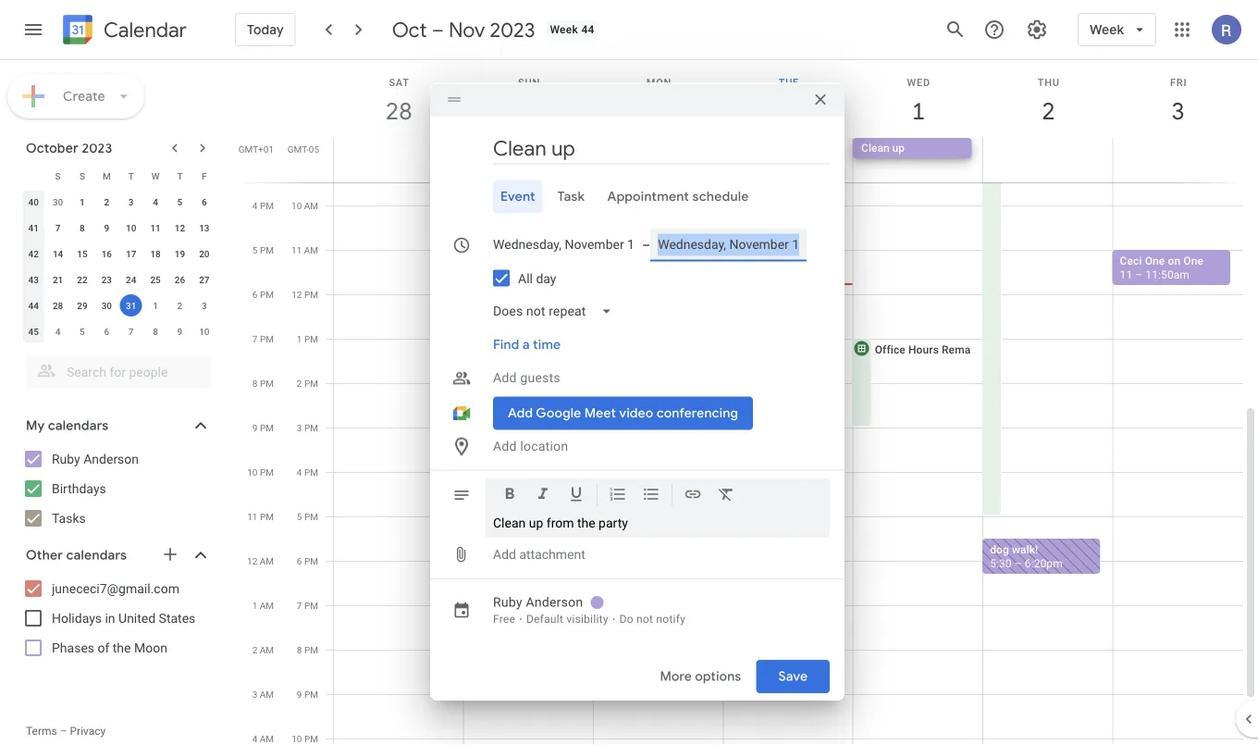 Task type: locate. For each thing, give the bounding box(es) containing it.
am up 11 am
[[304, 200, 318, 211]]

41
[[28, 222, 39, 233]]

states
[[159, 610, 196, 626]]

0 vertical spatial office
[[615, 210, 646, 223]]

0 vertical spatial 5 pm
[[253, 244, 274, 255]]

0 horizontal spatial 44
[[28, 300, 39, 311]]

row containing 45
[[21, 318, 217, 344]]

0 horizontal spatial ruby
[[52, 451, 80, 466]]

0 vertical spatial the
[[577, 515, 596, 530]]

up down 1 link
[[893, 142, 905, 155]]

6 pm left 12 pm
[[253, 289, 274, 300]]

1 vertical spatial 10 pm
[[292, 733, 318, 744]]

1 inside wed 1
[[911, 96, 924, 126]]

row containing 44
[[21, 292, 217, 318]]

0 vertical spatial add
[[493, 370, 517, 385]]

1 vertical spatial party
[[840, 543, 866, 556]]

0 horizontal spatial week
[[550, 23, 579, 36]]

Add title text field
[[493, 135, 830, 162]]

1 horizontal spatial 12
[[247, 555, 258, 566]]

7 pm right 1 am
[[297, 600, 318, 611]]

6 right november 5 element
[[104, 326, 109, 337]]

add inside button
[[493, 547, 516, 562]]

0 vertical spatial calendars
[[48, 417, 109, 434]]

0 vertical spatial ruby
[[52, 451, 80, 466]]

11 element
[[144, 217, 167, 239]]

pending
[[759, 164, 799, 177]]

2 horizontal spatial 12
[[292, 289, 302, 300]]

clean
[[862, 142, 890, 155], [493, 515, 526, 530]]

1 inside button
[[750, 164, 756, 177]]

the up texas
[[793, 543, 809, 556]]

0 horizontal spatial 4 pm
[[253, 200, 274, 211]]

1 horizontal spatial clean
[[862, 142, 890, 155]]

11 inside ceci one on one 11 – 11:50am
[[1120, 268, 1133, 281]]

1 horizontal spatial 7 pm
[[297, 600, 318, 611]]

0 horizontal spatial 2023
[[82, 140, 112, 156]]

0 vertical spatial office hours remade
[[615, 210, 724, 223]]

add inside dropdown button
[[493, 370, 517, 385]]

10 pm right 4 am
[[292, 733, 318, 744]]

2 vertical spatial add
[[493, 547, 516, 562]]

1 vertical spatial 28
[[53, 300, 63, 311]]

calendars for other calendars
[[66, 547, 127, 564]]

shark
[[472, 164, 501, 177]]

row
[[326, 138, 1259, 182], [21, 163, 217, 189], [21, 189, 217, 215], [21, 215, 217, 241], [21, 241, 217, 267], [21, 267, 217, 292], [21, 292, 217, 318], [21, 318, 217, 344]]

30 for 'september 30' element
[[53, 196, 63, 207]]

5 left november 6 element
[[80, 326, 85, 337]]

grid
[[237, 60, 1259, 745]]

0 horizontal spatial 7 pm
[[253, 333, 274, 344]]

other calendars list
[[4, 574, 230, 663]]

0 horizontal spatial 5 pm
[[253, 244, 274, 255]]

4 down 3 pm
[[297, 466, 302, 478]]

30 for 30 element
[[101, 300, 112, 311]]

1 vertical spatial 7 pm
[[297, 600, 318, 611]]

– inside ceci one on one 11 – 11:50am
[[1136, 268, 1143, 281]]

1 horizontal spatial ruby
[[493, 595, 523, 610]]

10 am
[[292, 200, 318, 211]]

dinner
[[730, 543, 763, 556]]

4 pm left 10 am
[[253, 200, 274, 211]]

None search field
[[0, 348, 230, 389]]

7 right the november 10 element
[[253, 333, 258, 344]]

am for 12 am
[[260, 555, 274, 566]]

0 horizontal spatial party
[[599, 515, 628, 530]]

appointment
[[608, 188, 689, 205]]

party up the roadhouse
[[840, 543, 866, 556]]

8 right 2 am
[[297, 644, 302, 655]]

today button
[[235, 7, 296, 52]]

1 vertical spatial up
[[529, 515, 544, 530]]

calendars inside dropdown button
[[48, 417, 109, 434]]

3 right "november 2" element
[[202, 300, 207, 311]]

row group
[[21, 189, 217, 344]]

ruby up birthdays
[[52, 451, 80, 466]]

pm up 1 pm
[[304, 289, 318, 300]]

0 vertical spatial 6 pm
[[253, 289, 274, 300]]

insert link image
[[684, 484, 702, 506]]

all day
[[518, 270, 557, 286]]

10 pm up 11 pm
[[247, 466, 274, 478]]

1 horizontal spatial 9 pm
[[297, 689, 318, 700]]

1 vertical spatial party
[[765, 498, 792, 511]]

1 vertical spatial add
[[493, 439, 517, 454]]

17
[[126, 248, 136, 259]]

30 element
[[96, 294, 118, 317]]

s up 'september 30' element
[[55, 170, 61, 181]]

clean for clean up
[[862, 142, 890, 155]]

s
[[55, 170, 61, 181], [80, 170, 85, 181]]

ceci one on one 11 – 11:50am
[[1120, 254, 1204, 281]]

0 horizontal spatial 8 pm
[[253, 378, 274, 389]]

Description text field
[[493, 515, 823, 530]]

week 44
[[550, 23, 595, 36]]

0 vertical spatial 7 pm
[[253, 333, 274, 344]]

28 element
[[47, 294, 69, 317]]

add other calendars image
[[161, 545, 180, 564]]

week for week 44
[[550, 23, 579, 36]]

– down walk! on the bottom right
[[1015, 557, 1022, 570]]

1 horizontal spatial 5 pm
[[297, 511, 318, 522]]

ruby up free
[[493, 595, 523, 610]]

privacy
[[70, 725, 106, 738]]

from
[[547, 515, 574, 530]]

0 horizontal spatial 12
[[175, 222, 185, 233]]

31 cell
[[119, 292, 143, 318]]

–
[[432, 17, 444, 43], [642, 237, 651, 252], [1136, 268, 1143, 281], [1015, 557, 1022, 570], [60, 725, 67, 738]]

wed
[[908, 76, 931, 88]]

t right w
[[177, 170, 183, 181]]

nov
[[449, 17, 485, 43]]

7 left november 8 element
[[128, 326, 134, 337]]

november 6 element
[[96, 320, 118, 342]]

gmt-05
[[288, 143, 319, 155]]

12
[[175, 222, 185, 233], [292, 289, 302, 300], [247, 555, 258, 566]]

6 right 12 am
[[297, 555, 302, 566]]

calendars up junececi7@gmail.com
[[66, 547, 127, 564]]

0 vertical spatial anderson
[[83, 451, 139, 466]]

0 horizontal spatial 9 pm
[[253, 422, 274, 433]]

2 down m
[[104, 196, 109, 207]]

w
[[151, 170, 160, 181]]

0 horizontal spatial the
[[113, 640, 131, 655]]

am down 2 am
[[260, 689, 274, 700]]

1 vertical spatial 12
[[292, 289, 302, 300]]

create
[[63, 88, 105, 105]]

pm left 1 pm
[[260, 333, 274, 344]]

calendars inside dropdown button
[[66, 547, 127, 564]]

1 vertical spatial 2023
[[82, 140, 112, 156]]

8 pm left 2 pm
[[253, 378, 274, 389]]

october 2023 grid
[[18, 163, 217, 344]]

11 inside october 2023 'grid'
[[150, 222, 161, 233]]

9 pm
[[253, 422, 274, 433], [297, 689, 318, 700]]

0 vertical spatial up
[[893, 142, 905, 155]]

0 horizontal spatial one
[[1145, 254, 1166, 267]]

november 1 element
[[144, 294, 167, 317]]

9 left 3 pm
[[253, 422, 258, 433]]

gmt+01
[[239, 143, 274, 155]]

1 horizontal spatial office hours remade
[[875, 343, 983, 356]]

2 for 2 pm
[[297, 378, 302, 389]]

14 element
[[47, 242, 69, 265]]

1 horizontal spatial remade
[[942, 343, 983, 356]]

28
[[385, 96, 411, 126], [53, 300, 63, 311]]

2
[[1041, 96, 1054, 126], [104, 196, 109, 207], [177, 300, 183, 311], [297, 378, 302, 389], [252, 644, 258, 655]]

task button
[[550, 180, 593, 213]]

dog
[[990, 543, 1010, 556]]

13
[[199, 222, 210, 233]]

1 vertical spatial 9 pm
[[297, 689, 318, 700]]

0 vertical spatial party
[[599, 515, 628, 530]]

add left attachment
[[493, 547, 516, 562]]

add down find
[[493, 370, 517, 385]]

0 horizontal spatial s
[[55, 170, 61, 181]]

sitting
[[641, 164, 674, 177]]

11 right 10 element
[[150, 222, 161, 233]]

1 vertical spatial calendars
[[66, 547, 127, 564]]

calendars for my calendars
[[48, 417, 109, 434]]

28 left "29"
[[53, 300, 63, 311]]

1 horizontal spatial office
[[875, 343, 906, 356]]

12 inside row
[[175, 222, 185, 233]]

0 vertical spatial 28
[[385, 96, 411, 126]]

10 up 11 am
[[292, 200, 302, 211]]

3 up 10 element
[[128, 196, 134, 207]]

am up 2 am
[[260, 600, 274, 611]]

0 vertical spatial 10 pm
[[247, 466, 274, 478]]

29
[[77, 300, 88, 311]]

3 pm
[[297, 422, 318, 433]]

m
[[103, 170, 111, 181]]

1 horizontal spatial office hours remade button
[[852, 338, 983, 428]]

12 am
[[247, 555, 274, 566]]

find a time button
[[486, 328, 568, 361]]

27
[[199, 274, 210, 285]]

party for dinner after the after-party texas roadhouse
[[840, 543, 866, 556]]

44 inside october 2023 'grid'
[[28, 300, 39, 311]]

clean inside button
[[862, 142, 890, 155]]

the
[[577, 515, 596, 530], [793, 543, 809, 556], [113, 640, 131, 655]]

1 horizontal spatial the
[[577, 515, 596, 530]]

in
[[105, 610, 115, 626]]

texas
[[774, 557, 803, 570]]

row containing 41
[[21, 215, 217, 241]]

1 add from the top
[[493, 370, 517, 385]]

am down 1 am
[[260, 644, 274, 655]]

time
[[533, 336, 561, 353]]

0 horizontal spatial 28
[[53, 300, 63, 311]]

30
[[53, 196, 63, 207], [101, 300, 112, 311]]

am for 2 am
[[260, 644, 274, 655]]

1 horizontal spatial hours
[[909, 343, 939, 356]]

calendar
[[104, 17, 187, 43]]

2 s from the left
[[80, 170, 85, 181]]

1 vertical spatial ruby
[[493, 595, 523, 610]]

1 right 31, today element at left top
[[153, 300, 158, 311]]

3 link
[[1158, 90, 1200, 132]]

None field
[[486, 295, 627, 328]]

0 horizontal spatial hours
[[649, 210, 679, 223]]

0 horizontal spatial anderson
[[83, 451, 139, 466]]

the right of
[[113, 640, 131, 655]]

0 vertical spatial clean
[[862, 142, 890, 155]]

am down 3 am
[[260, 733, 274, 744]]

6 pm right 12 am
[[297, 555, 318, 566]]

1 horizontal spatial party
[[840, 543, 866, 556]]

1 vertical spatial 6 pm
[[297, 555, 318, 566]]

party right the "-"
[[765, 498, 792, 511]]

0 horizontal spatial 30
[[53, 196, 63, 207]]

one right on
[[1184, 254, 1204, 267]]

5 pm right 11 pm
[[297, 511, 318, 522]]

party inside dinner after the after-party texas roadhouse
[[840, 543, 866, 556]]

3 down fri
[[1171, 96, 1184, 126]]

1 horizontal spatial s
[[80, 170, 85, 181]]

anderson
[[83, 451, 139, 466], [526, 595, 583, 610]]

7
[[55, 222, 61, 233], [128, 326, 134, 337], [253, 333, 258, 344], [297, 600, 302, 611]]

cell down 3 link
[[1113, 138, 1243, 182]]

pm left 3 pm
[[260, 422, 274, 433]]

cell down 2 link
[[983, 138, 1113, 182]]

29 element
[[71, 294, 93, 317]]

add left location
[[493, 439, 517, 454]]

1 vertical spatial 8 pm
[[297, 644, 318, 655]]

3 down 2 pm
[[297, 422, 302, 433]]

am
[[304, 200, 318, 211], [304, 244, 318, 255], [260, 555, 274, 566], [260, 600, 274, 611], [260, 644, 274, 655], [260, 689, 274, 700], [260, 733, 274, 744]]

tab list
[[445, 180, 830, 213]]

not
[[637, 613, 654, 626]]

the inside dinner after the after-party texas roadhouse
[[793, 543, 809, 556]]

2pm
[[751, 401, 773, 414]]

– down appointment
[[642, 237, 651, 252]]

notify
[[657, 613, 686, 626]]

week inside dropdown button
[[1090, 21, 1124, 38]]

1 horizontal spatial 44
[[582, 23, 595, 36]]

pm
[[260, 200, 274, 211], [260, 244, 274, 255], [260, 289, 274, 300], [304, 289, 318, 300], [260, 333, 274, 344], [304, 333, 318, 344], [260, 378, 274, 389], [304, 378, 318, 389], [260, 422, 274, 433], [304, 422, 318, 433], [260, 466, 274, 478], [304, 466, 318, 478], [260, 511, 274, 522], [304, 511, 318, 522], [304, 555, 318, 566], [304, 600, 318, 611], [304, 644, 318, 655], [304, 689, 318, 700], [304, 733, 318, 744]]

anderson down my calendars dropdown button
[[83, 451, 139, 466]]

– inside dog walk! 5:30 – 6:20pm
[[1015, 557, 1022, 570]]

add guests button
[[486, 361, 830, 395]]

up inside button
[[893, 142, 905, 155]]

23 element
[[96, 268, 118, 291]]

1 vertical spatial clean
[[493, 515, 526, 530]]

6
[[202, 196, 207, 207], [253, 289, 258, 300], [104, 326, 109, 337], [297, 555, 302, 566]]

5 pm left 11 am
[[253, 244, 274, 255]]

am for 11 am
[[304, 244, 318, 255]]

2 add from the top
[[493, 439, 517, 454]]

30 right 40
[[53, 196, 63, 207]]

numbered list image
[[609, 484, 627, 506]]

the right from
[[577, 515, 596, 530]]

tab list containing event
[[445, 180, 830, 213]]

t
[[128, 170, 134, 181], [177, 170, 183, 181]]

a
[[523, 336, 530, 353]]

3 inside fri 3
[[1171, 96, 1184, 126]]

am up 1 am
[[260, 555, 274, 566]]

my
[[26, 417, 45, 434]]

11
[[150, 222, 161, 233], [292, 244, 302, 255], [1120, 268, 1133, 281], [247, 511, 258, 522]]

2 vertical spatial 12
[[247, 555, 258, 566]]

27 element
[[193, 268, 215, 291]]

11 up 12 am
[[247, 511, 258, 522]]

1 down wed
[[911, 96, 924, 126]]

anderson inside my calendars list
[[83, 451, 139, 466]]

0 vertical spatial ruby anderson
[[52, 451, 139, 466]]

1 for november 1 'element'
[[153, 300, 158, 311]]

2 vertical spatial the
[[113, 640, 131, 655]]

the inside list
[[113, 640, 131, 655]]

1 horizontal spatial 6 pm
[[297, 555, 318, 566]]

18 element
[[144, 242, 167, 265]]

1 horizontal spatial week
[[1090, 21, 1124, 38]]

calendars right my
[[48, 417, 109, 434]]

2 up 3 pm
[[297, 378, 302, 389]]

default
[[527, 613, 564, 626]]

11 am
[[292, 244, 318, 255]]

up for clean up from the party
[[529, 515, 544, 530]]

week button
[[1078, 7, 1157, 52]]

2 for "november 2" element
[[177, 300, 183, 311]]

2 down thu
[[1041, 96, 1054, 126]]

1 vertical spatial 4 pm
[[297, 466, 318, 478]]

2 left the november 3 element
[[177, 300, 183, 311]]

1 horizontal spatial 30
[[101, 300, 112, 311]]

0 vertical spatial 12
[[175, 222, 185, 233]]

formatting options toolbar
[[486, 478, 830, 517]]

44
[[582, 23, 595, 36], [28, 300, 39, 311]]

1 horizontal spatial ruby anderson
[[493, 595, 583, 610]]

row group containing 40
[[21, 189, 217, 344]]

4 up 11 element
[[153, 196, 158, 207]]

12 for 12 am
[[247, 555, 258, 566]]

4 pm down 3 pm
[[297, 466, 318, 478]]

3 for 3 pm
[[297, 422, 302, 433]]

italic image
[[534, 484, 553, 506]]

1 horizontal spatial t
[[177, 170, 183, 181]]

pm down 2 pm
[[304, 422, 318, 433]]

1 horizontal spatial up
[[893, 142, 905, 155]]

event button
[[493, 180, 543, 213]]

3 for the november 3 element
[[202, 300, 207, 311]]

find
[[493, 336, 520, 353]]

0 horizontal spatial clean
[[493, 515, 526, 530]]

remove formatting image
[[717, 484, 736, 506]]

pm right 11 pm
[[304, 511, 318, 522]]

up left from
[[529, 515, 544, 530]]

of
[[98, 640, 110, 655]]

tasks
[[52, 510, 86, 526]]

cell
[[334, 138, 464, 182], [983, 138, 1113, 182], [1113, 138, 1243, 182]]

cell down 28 link
[[334, 138, 464, 182]]

28 down sat
[[385, 96, 411, 126]]

0 horizontal spatial t
[[128, 170, 134, 181]]

sat
[[389, 76, 410, 88]]

1 vertical spatial 5 pm
[[297, 511, 318, 522]]

5 up 12 element at the top left of the page
[[177, 196, 183, 207]]

party 2pm
[[751, 387, 778, 414]]

ruby
[[52, 451, 80, 466], [493, 595, 523, 610]]

8 right november 7 'element'
[[153, 326, 158, 337]]

other
[[26, 547, 63, 564]]

ruby anderson up birthdays
[[52, 451, 139, 466]]

1 vertical spatial 30
[[101, 300, 112, 311]]

0 horizontal spatial up
[[529, 515, 544, 530]]

calendar element
[[59, 11, 187, 52]]

party for clean up from the party
[[599, 515, 628, 530]]

one
[[1145, 254, 1166, 267], [1184, 254, 1204, 267]]

1 vertical spatial the
[[793, 543, 809, 556]]

2 pm
[[297, 378, 318, 389]]

-
[[759, 498, 762, 511]]

2023 up m
[[82, 140, 112, 156]]

t left w
[[128, 170, 134, 181]]

settings menu image
[[1026, 19, 1049, 41]]

1 inside 'element'
[[153, 300, 158, 311]]

12 element
[[169, 217, 191, 239]]

1 for 1 pm
[[297, 333, 302, 344]]

11 down 10 am
[[292, 244, 302, 255]]

clean up
[[862, 142, 905, 155]]

13 element
[[193, 217, 215, 239]]

6 pm
[[253, 289, 274, 300], [297, 555, 318, 566]]

1 vertical spatial 44
[[28, 300, 39, 311]]

– right oct
[[432, 17, 444, 43]]

2023 right "nov"
[[490, 17, 535, 43]]

ruby inside my calendars list
[[52, 451, 80, 466]]

calendars
[[48, 417, 109, 434], [66, 547, 127, 564]]

bold image
[[501, 484, 519, 506]]

3 down 2 am
[[252, 689, 258, 700]]

14
[[53, 248, 63, 259]]

2 down 1 am
[[252, 644, 258, 655]]

junececi7@gmail.com
[[52, 581, 179, 596]]

one up 11:50am
[[1145, 254, 1166, 267]]

the for dinner after the after-party texas roadhouse
[[793, 543, 809, 556]]

1 horizontal spatial 2023
[[490, 17, 535, 43]]

marathon
[[542, 164, 590, 177]]

24
[[126, 274, 136, 285]]

0 horizontal spatial ruby anderson
[[52, 451, 139, 466]]

3 add from the top
[[493, 547, 516, 562]]



Task type: describe. For each thing, give the bounding box(es) containing it.
26 element
[[169, 268, 191, 291]]

row containing 43
[[21, 267, 217, 292]]

november 7 element
[[120, 320, 142, 342]]

2 one from the left
[[1184, 254, 1204, 267]]

pm left 10 am
[[260, 200, 274, 211]]

row group inside october 2023 'grid'
[[21, 189, 217, 344]]

17 element
[[120, 242, 142, 265]]

1 pending task
[[750, 164, 823, 177]]

am for 10 am
[[304, 200, 318, 211]]

18
[[150, 248, 161, 259]]

6:20pm
[[1025, 557, 1063, 570]]

1 vertical spatial hours
[[909, 343, 939, 356]]

my calendars button
[[4, 411, 230, 441]]

10 right the november 9 element
[[199, 326, 210, 337]]

holidays in united states
[[52, 610, 196, 626]]

november 5 element
[[71, 320, 93, 342]]

sat 28
[[385, 76, 411, 126]]

12 for 12
[[175, 222, 185, 233]]

ruby anderson inside my calendars list
[[52, 451, 139, 466]]

22
[[77, 274, 88, 285]]

row containing s
[[21, 163, 217, 189]]

2 for 2 am
[[252, 644, 258, 655]]

thu 2
[[1038, 76, 1060, 126]]

add for add attachment
[[493, 547, 516, 562]]

pm right 2 am
[[304, 644, 318, 655]]

roadhouse
[[806, 557, 863, 570]]

november 3 element
[[193, 294, 215, 317]]

row containing clean up
[[326, 138, 1259, 182]]

f
[[202, 170, 207, 181]]

moon
[[134, 640, 167, 655]]

2 cell from the left
[[983, 138, 1113, 182]]

1 horizontal spatial 28
[[385, 96, 411, 126]]

november 9 element
[[169, 320, 191, 342]]

all
[[518, 270, 533, 286]]

november 4 element
[[47, 320, 69, 342]]

other calendars
[[26, 547, 127, 564]]

add attachment button
[[486, 538, 593, 571]]

pm right 1 am
[[304, 600, 318, 611]]

12 for 12 pm
[[292, 289, 302, 300]]

0 vertical spatial party
[[751, 387, 778, 400]]

pm down 3 pm
[[304, 466, 318, 478]]

26
[[175, 274, 185, 285]]

pm right 4 am
[[304, 733, 318, 744]]

1 t from the left
[[128, 170, 134, 181]]

1 for 1 pending task
[[750, 164, 756, 177]]

pm up 11 pm
[[260, 466, 274, 478]]

6 inside november 6 element
[[104, 326, 109, 337]]

to element
[[642, 237, 651, 252]]

row containing 40
[[21, 189, 217, 215]]

privacy link
[[70, 725, 106, 738]]

10 up 11 pm
[[247, 466, 258, 478]]

gmt-
[[288, 143, 309, 155]]

0 vertical spatial 9 pm
[[253, 422, 274, 433]]

event
[[501, 188, 536, 205]]

16 element
[[96, 242, 118, 265]]

1 horizontal spatial 10 pm
[[292, 733, 318, 744]]

15
[[77, 248, 88, 259]]

pm left 11 am
[[260, 244, 274, 255]]

5:30
[[990, 557, 1012, 570]]

2 am
[[252, 644, 274, 655]]

1 vertical spatial remade
[[942, 343, 983, 356]]

2 t from the left
[[177, 170, 183, 181]]

1 vertical spatial office hours remade
[[875, 343, 983, 356]]

on
[[1168, 254, 1181, 267]]

row containing 42
[[21, 241, 217, 267]]

1 horizontal spatial anderson
[[526, 595, 583, 610]]

40
[[28, 196, 39, 207]]

dog sitting button
[[594, 160, 712, 180]]

22 element
[[71, 268, 93, 291]]

terms – privacy
[[26, 725, 106, 738]]

am for 1 am
[[260, 600, 274, 611]]

9 left the november 10 element
[[177, 326, 183, 337]]

after
[[766, 543, 790, 556]]

4 left november 5 element
[[55, 326, 61, 337]]

4 down 3 am
[[252, 733, 258, 744]]

oct
[[392, 17, 427, 43]]

fri 3
[[1171, 76, 1188, 126]]

23
[[101, 274, 112, 285]]

task
[[558, 188, 585, 205]]

8 left 2 pm
[[253, 378, 258, 389]]

do
[[620, 613, 634, 626]]

dog sitting
[[619, 164, 674, 177]]

am for 3 am
[[260, 689, 274, 700]]

september 30 element
[[47, 191, 69, 213]]

up for clean up
[[893, 142, 905, 155]]

– right terms link
[[60, 725, 67, 738]]

7 right 41
[[55, 222, 61, 233]]

0 horizontal spatial 6 pm
[[253, 289, 274, 300]]

6 left 12 pm
[[253, 289, 258, 300]]

8 up 15 element
[[80, 222, 85, 233]]

0 vertical spatial 4 pm
[[253, 200, 274, 211]]

1 pm
[[297, 333, 318, 344]]

main drawer image
[[22, 19, 44, 41]]

1 horizontal spatial 8 pm
[[297, 644, 318, 655]]

add location
[[493, 439, 569, 454]]

united
[[119, 610, 156, 626]]

0 horizontal spatial office hours remade button
[[592, 205, 724, 516]]

mon
[[647, 76, 672, 88]]

Search for people text field
[[37, 355, 200, 389]]

1 one from the left
[[1145, 254, 1166, 267]]

19 element
[[169, 242, 191, 265]]

free
[[493, 613, 516, 626]]

4 left 10 am
[[253, 200, 258, 211]]

1 cell from the left
[[334, 138, 464, 182]]

pm right 3 am
[[304, 689, 318, 700]]

fri
[[1171, 76, 1188, 88]]

birthdays
[[52, 481, 106, 496]]

add for add location
[[493, 439, 517, 454]]

1 vertical spatial ruby anderson
[[493, 595, 583, 610]]

terms link
[[26, 725, 57, 738]]

3 cell from the left
[[1113, 138, 1243, 182]]

week for week
[[1090, 21, 1124, 38]]

add for add guests
[[493, 370, 517, 385]]

16
[[101, 248, 112, 259]]

7 right 1 am
[[297, 600, 302, 611]]

sun
[[518, 76, 541, 88]]

10 right 4 am
[[292, 733, 302, 744]]

clean for clean up from the party
[[493, 515, 526, 530]]

0 vertical spatial 44
[[582, 23, 595, 36]]

november 2 element
[[169, 294, 191, 317]]

0 vertical spatial remade
[[682, 210, 724, 223]]

oct – nov 2023
[[392, 17, 535, 43]]

25
[[150, 274, 161, 285]]

2 link
[[1028, 90, 1070, 132]]

pm left 2 pm
[[260, 378, 274, 389]]

1 right 'september 30' element
[[80, 196, 85, 207]]

7 inside 'element'
[[128, 326, 134, 337]]

find a time
[[493, 336, 561, 353]]

End date text field
[[658, 234, 800, 256]]

31
[[126, 300, 136, 311]]

dog
[[619, 164, 639, 177]]

1 s from the left
[[55, 170, 61, 181]]

november 10 element
[[193, 320, 215, 342]]

1 pending task button
[[724, 160, 842, 180]]

pm left 12 pm
[[260, 289, 274, 300]]

11 for 11
[[150, 222, 161, 233]]

45
[[28, 326, 39, 337]]

05
[[309, 143, 319, 155]]

add guests
[[493, 370, 561, 385]]

grid containing 28
[[237, 60, 1259, 745]]

do not notify
[[620, 613, 686, 626]]

pm up 2 pm
[[304, 333, 318, 344]]

shark attack! marathon button
[[464, 160, 590, 180]]

pm right 12 am
[[304, 555, 318, 566]]

task
[[801, 164, 823, 177]]

20 element
[[193, 242, 215, 265]]

10 left 11 element
[[126, 222, 136, 233]]

pm up 3 pm
[[304, 378, 318, 389]]

28 inside row
[[53, 300, 63, 311]]

calendar heading
[[100, 17, 187, 43]]

4 am
[[252, 733, 274, 744]]

am for 4 am
[[260, 733, 274, 744]]

november 8 element
[[144, 320, 167, 342]]

after-
[[812, 543, 840, 556]]

5 right 11 pm
[[297, 511, 302, 522]]

9 left 10 element
[[104, 222, 109, 233]]

10 element
[[120, 217, 142, 239]]

clean up button
[[853, 138, 972, 158]]

0 horizontal spatial 10 pm
[[247, 466, 274, 478]]

5 left 11 am
[[253, 244, 258, 255]]

pm up 12 am
[[260, 511, 274, 522]]

attachment
[[520, 547, 586, 562]]

0 vertical spatial 2023
[[490, 17, 535, 43]]

15 element
[[71, 242, 93, 265]]

party inside button
[[765, 498, 792, 511]]

dinner after the after-party texas roadhouse
[[730, 543, 866, 570]]

11 pm
[[247, 511, 274, 522]]

9 right 3 am
[[297, 689, 302, 700]]

1 for 1 am
[[252, 600, 258, 611]]

11 for 11 am
[[292, 244, 302, 255]]

bulleted list image
[[642, 484, 661, 506]]

1 vertical spatial office
[[875, 343, 906, 356]]

guests
[[520, 370, 561, 385]]

6 down f
[[202, 196, 207, 207]]

43
[[28, 274, 39, 285]]

thu
[[1038, 76, 1060, 88]]

other calendars button
[[4, 540, 230, 570]]

12 pm
[[292, 289, 318, 300]]

shark attack! marathon
[[472, 164, 590, 177]]

11 for 11 pm
[[247, 511, 258, 522]]

42
[[28, 248, 39, 259]]

25 element
[[144, 268, 167, 291]]

2 inside thu 2
[[1041, 96, 1054, 126]]

underline image
[[567, 484, 586, 506]]

add attachment
[[493, 547, 586, 562]]

my calendars list
[[4, 444, 230, 533]]

19
[[175, 248, 185, 259]]

the for phases of the moon
[[113, 640, 131, 655]]

20
[[199, 248, 210, 259]]

today
[[247, 21, 284, 38]]

0 horizontal spatial office hours remade
[[615, 210, 724, 223]]

0 vertical spatial hours
[[649, 210, 679, 223]]

11:50am
[[1146, 268, 1190, 281]]

Start date text field
[[493, 234, 635, 256]]

31, today element
[[120, 294, 142, 317]]

create button
[[7, 74, 144, 118]]

3 for 3 am
[[252, 689, 258, 700]]

24 element
[[120, 268, 142, 291]]

21 element
[[47, 268, 69, 291]]

0 horizontal spatial office
[[615, 210, 646, 223]]

holidays
[[52, 610, 102, 626]]



Task type: vqa. For each thing, say whether or not it's contained in the screenshot.
(Gmt-
no



